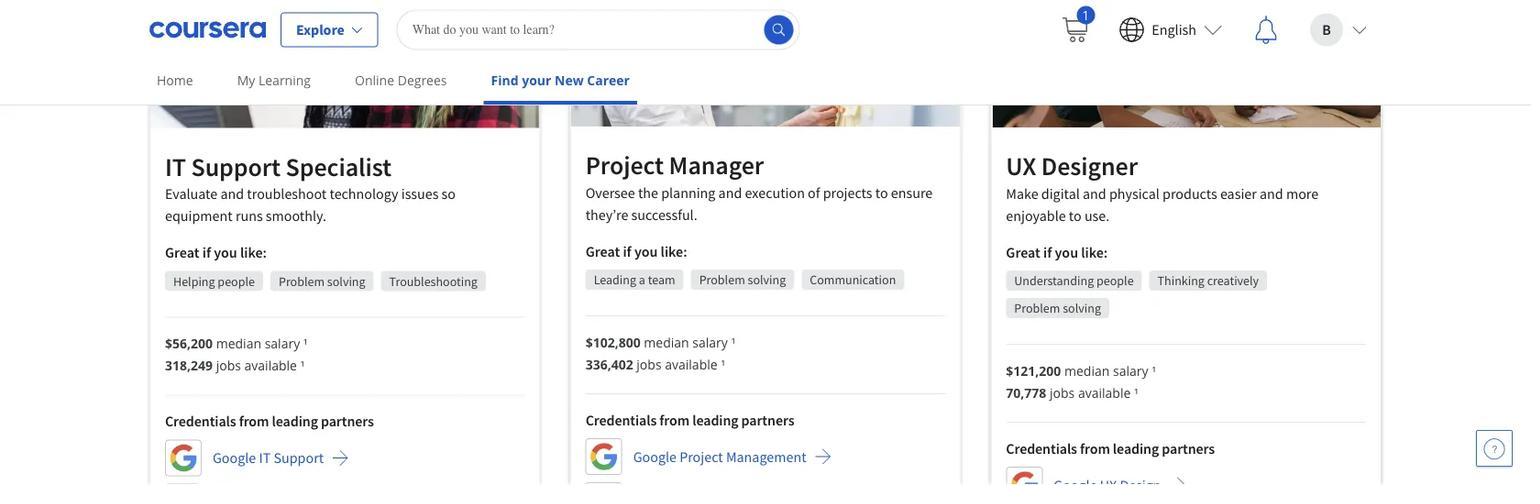 Task type: locate. For each thing, give the bounding box(es) containing it.
2 horizontal spatial problem
[[1015, 300, 1061, 316]]

more
[[1287, 184, 1319, 203]]

available
[[665, 355, 718, 373], [244, 357, 297, 374], [1079, 384, 1131, 401]]

from down "$121,200 median salary ¹ 70,778 jobs available ¹"
[[1081, 439, 1111, 458]]

available inside "$121,200 median salary ¹ 70,778 jobs available ¹"
[[1079, 384, 1131, 401]]

people for designer
[[1097, 272, 1134, 289]]

great up leading
[[586, 242, 620, 261]]

1 horizontal spatial solving
[[748, 272, 786, 288]]

1 horizontal spatial credentials from leading partners
[[586, 411, 795, 429]]

make
[[1007, 184, 1039, 203]]

like: up team
[[661, 242, 688, 261]]

1 horizontal spatial to
[[1069, 206, 1082, 225]]

project left management
[[680, 448, 724, 466]]

0 vertical spatial it
[[165, 150, 186, 182]]

designer
[[1042, 150, 1138, 182]]

2 horizontal spatial median
[[1065, 362, 1110, 379]]

it inside it support specialist evaluate and troubleshoot technology issues so equipment runs smoothly.
[[165, 150, 186, 182]]

easier
[[1221, 184, 1257, 203]]

to left use.
[[1069, 206, 1082, 225]]

problem solving right team
[[700, 272, 786, 288]]

leading for oversee
[[693, 411, 739, 429]]

great down the enjoyable
[[1007, 243, 1041, 261]]

understanding
[[1015, 272, 1095, 289]]

salary inside "$121,200 median salary ¹ 70,778 jobs available ¹"
[[1114, 362, 1149, 379]]

available inside $102,800 median salary ¹ 336,402 jobs available ¹
[[665, 355, 718, 373]]

$56,200 median salary ¹ 318,249 jobs available ¹
[[165, 335, 308, 374]]

1 vertical spatial support
[[274, 449, 324, 467]]

you up a
[[635, 242, 658, 261]]

ensure
[[891, 183, 933, 202]]

problem down the smoothly.
[[279, 273, 325, 289]]

jobs inside $102,800 median salary ¹ 336,402 jobs available ¹
[[637, 355, 662, 373]]

1 horizontal spatial credentials
[[586, 411, 657, 429]]

jobs right 318,249
[[216, 357, 241, 374]]

solving left troubleshooting
[[327, 273, 366, 289]]

leading
[[693, 411, 739, 429], [272, 412, 318, 430], [1114, 439, 1160, 458]]

if for make
[[1044, 243, 1052, 261]]

google it support link
[[165, 440, 350, 476]]

from up google project management link
[[660, 411, 690, 429]]

1 vertical spatial it
[[259, 449, 271, 467]]

solving down understanding people
[[1063, 300, 1102, 316]]

$56,200
[[165, 335, 213, 352]]

online degrees link
[[348, 60, 455, 101]]

median
[[644, 333, 690, 351], [216, 335, 261, 352], [1065, 362, 1110, 379]]

b button
[[1296, 0, 1382, 59]]

you for make
[[1055, 243, 1079, 261]]

2 horizontal spatial great if you like:
[[1007, 243, 1108, 261]]

2 horizontal spatial jobs
[[1050, 384, 1075, 401]]

0 horizontal spatial leading
[[272, 412, 318, 430]]

0 horizontal spatial if
[[202, 243, 211, 262]]

credentials from leading partners up google project management link
[[586, 411, 795, 429]]

projects
[[823, 183, 873, 202]]

a
[[639, 272, 646, 288]]

great up helping
[[165, 243, 200, 262]]

you up helping people on the left of page
[[214, 243, 237, 262]]

to
[[876, 183, 889, 202], [1069, 206, 1082, 225]]

leading up google project management
[[693, 411, 739, 429]]

1 horizontal spatial median
[[644, 333, 690, 351]]

explore button
[[281, 12, 379, 47]]

2 horizontal spatial you
[[1055, 243, 1079, 261]]

solving left communication
[[748, 272, 786, 288]]

partners
[[742, 411, 795, 429], [321, 412, 374, 430], [1162, 439, 1216, 458]]

if for specialist
[[202, 243, 211, 262]]

median right $102,800
[[644, 333, 690, 351]]

learning
[[259, 72, 311, 89]]

2 horizontal spatial salary
[[1114, 362, 1149, 379]]

and down manager
[[719, 183, 742, 202]]

my learning link
[[230, 60, 318, 101]]

to inside the project manager oversee the planning and execution of projects to ensure they're successful.
[[876, 183, 889, 202]]

team
[[648, 272, 676, 288]]

0 horizontal spatial median
[[216, 335, 261, 352]]

find
[[491, 72, 519, 89]]

median right the $56,200 on the left bottom of the page
[[216, 335, 261, 352]]

and
[[719, 183, 742, 202], [1083, 184, 1107, 203], [1260, 184, 1284, 203], [221, 185, 244, 203]]

like:
[[661, 242, 688, 261], [1082, 243, 1108, 261], [240, 243, 267, 262]]

salary
[[693, 333, 728, 351], [265, 335, 300, 352], [1114, 362, 1149, 379]]

1 horizontal spatial salary
[[693, 333, 728, 351]]

from up google it support link
[[239, 412, 269, 430]]

0 horizontal spatial people
[[218, 273, 255, 289]]

1 horizontal spatial problem
[[700, 272, 746, 288]]

jobs
[[637, 355, 662, 373], [216, 357, 241, 374], [1050, 384, 1075, 401]]

english button
[[1105, 0, 1237, 59]]

jobs for specialist
[[216, 357, 241, 374]]

find your new career
[[491, 72, 630, 89]]

leading
[[594, 272, 637, 288]]

1 horizontal spatial google
[[634, 448, 677, 466]]

1
[[1083, 6, 1090, 23]]

technology
[[330, 185, 399, 203]]

¹
[[732, 333, 736, 351], [303, 335, 308, 352], [721, 355, 726, 373], [301, 357, 305, 374], [1152, 362, 1157, 379], [1135, 384, 1139, 401]]

0 horizontal spatial google
[[213, 449, 256, 467]]

people
[[1097, 272, 1134, 289], [218, 273, 255, 289]]

1 horizontal spatial great
[[586, 242, 620, 261]]

evaluate
[[165, 185, 218, 203]]

great if you like: up leading a team
[[586, 242, 688, 261]]

1 horizontal spatial great if you like:
[[586, 242, 688, 261]]

partners for ux designer
[[1162, 439, 1216, 458]]

smoothly.
[[266, 207, 327, 225]]

leading up google it support
[[272, 412, 318, 430]]

0 horizontal spatial problem solving
[[279, 273, 366, 289]]

like: up understanding people
[[1082, 243, 1108, 261]]

0 horizontal spatial solving
[[327, 273, 366, 289]]

solving
[[748, 272, 786, 288], [327, 273, 366, 289], [1063, 300, 1102, 316]]

0 horizontal spatial salary
[[265, 335, 300, 352]]

0 horizontal spatial jobs
[[216, 357, 241, 374]]

2 horizontal spatial available
[[1079, 384, 1131, 401]]

great if you like: up helping people on the left of page
[[165, 243, 267, 262]]

2 horizontal spatial leading
[[1114, 439, 1160, 458]]

credentials down 336,402
[[586, 411, 657, 429]]

1 horizontal spatial like:
[[661, 242, 688, 261]]

problem down understanding
[[1015, 300, 1061, 316]]

2 horizontal spatial solving
[[1063, 300, 1102, 316]]

0 horizontal spatial problem
[[279, 273, 325, 289]]

jobs right 70,778 on the bottom
[[1050, 384, 1075, 401]]

median inside $56,200 median salary ¹ 318,249 jobs available ¹
[[216, 335, 261, 352]]

2 horizontal spatial from
[[1081, 439, 1111, 458]]

problem
[[700, 272, 746, 288], [279, 273, 325, 289], [1015, 300, 1061, 316]]

project up 'oversee'
[[586, 149, 664, 181]]

like: for oversee
[[661, 242, 688, 261]]

if up leading a team
[[623, 242, 632, 261]]

0 horizontal spatial like:
[[240, 243, 267, 262]]

you
[[635, 242, 658, 261], [1055, 243, 1079, 261], [214, 243, 237, 262]]

online
[[355, 72, 394, 89]]

credentials from leading partners
[[586, 411, 795, 429], [165, 412, 374, 430], [1007, 439, 1216, 458]]

0 vertical spatial support
[[191, 150, 281, 182]]

0 horizontal spatial credentials from leading partners
[[165, 412, 374, 430]]

your
[[522, 72, 552, 89]]

new
[[555, 72, 584, 89]]

people right understanding
[[1097, 272, 1134, 289]]

like: for make
[[1082, 243, 1108, 261]]

thinking
[[1158, 272, 1205, 289]]

available inside $56,200 median salary ¹ 318,249 jobs available ¹
[[244, 357, 297, 374]]

2 horizontal spatial partners
[[1162, 439, 1216, 458]]

jobs inside $56,200 median salary ¹ 318,249 jobs available ¹
[[216, 357, 241, 374]]

project inside the project manager oversee the planning and execution of projects to ensure they're successful.
[[586, 149, 664, 181]]

0 horizontal spatial partners
[[321, 412, 374, 430]]

median inside "$121,200 median salary ¹ 70,778 jobs available ¹"
[[1065, 362, 1110, 379]]

great if you like: for oversee
[[586, 242, 688, 261]]

like: down runs at the left of page
[[240, 243, 267, 262]]

leading for make
[[1114, 439, 1160, 458]]

2 horizontal spatial like:
[[1082, 243, 1108, 261]]

credentials from leading partners down "$121,200 median salary ¹ 70,778 jobs available ¹"
[[1007, 439, 1216, 458]]

people for support
[[218, 273, 255, 289]]

if
[[623, 242, 632, 261], [1044, 243, 1052, 261], [202, 243, 211, 262]]

shopping cart: 1 item element
[[1061, 6, 1096, 44]]

1 horizontal spatial it
[[259, 449, 271, 467]]

$102,800 median salary ¹ 336,402 jobs available ¹
[[586, 333, 736, 373]]

1 horizontal spatial if
[[623, 242, 632, 261]]

leading down "$121,200 median salary ¹ 70,778 jobs available ¹"
[[1114, 439, 1160, 458]]

credentials
[[586, 411, 657, 429], [165, 412, 236, 430], [1007, 439, 1078, 458]]

1 horizontal spatial problem solving
[[700, 272, 786, 288]]

2 horizontal spatial credentials
[[1007, 439, 1078, 458]]

0 horizontal spatial to
[[876, 183, 889, 202]]

problem solving
[[700, 272, 786, 288], [279, 273, 366, 289], [1015, 300, 1102, 316]]

great if you like: for specialist
[[165, 243, 267, 262]]

issues
[[402, 185, 439, 203]]

from
[[660, 411, 690, 429], [239, 412, 269, 430], [1081, 439, 1111, 458]]

and inside the project manager oversee the planning and execution of projects to ensure they're successful.
[[719, 183, 742, 202]]

jobs inside "$121,200 median salary ¹ 70,778 jobs available ¹"
[[1050, 384, 1075, 401]]

2 horizontal spatial credentials from leading partners
[[1007, 439, 1216, 458]]

leading for specialist
[[272, 412, 318, 430]]

1 vertical spatial to
[[1069, 206, 1082, 225]]

if up understanding
[[1044, 243, 1052, 261]]

1 horizontal spatial you
[[635, 242, 658, 261]]

median for oversee
[[644, 333, 690, 351]]

0 horizontal spatial you
[[214, 243, 237, 262]]

ux designer make digital and physical products easier and more enjoyable to use.
[[1007, 150, 1319, 225]]

available for specialist
[[244, 357, 297, 374]]

salary inside $56,200 median salary ¹ 318,249 jobs available ¹
[[265, 335, 300, 352]]

0 vertical spatial project
[[586, 149, 664, 181]]

project
[[586, 149, 664, 181], [680, 448, 724, 466]]

thinking creatively
[[1158, 272, 1260, 289]]

people right helping
[[218, 273, 255, 289]]

0 horizontal spatial available
[[244, 357, 297, 374]]

1 horizontal spatial from
[[660, 411, 690, 429]]

2 horizontal spatial problem solving
[[1015, 300, 1102, 316]]

0 horizontal spatial project
[[586, 149, 664, 181]]

problem solving down the smoothly.
[[279, 273, 366, 289]]

credentials from leading partners up google it support
[[165, 412, 374, 430]]

1 vertical spatial project
[[680, 448, 724, 466]]

0 horizontal spatial it
[[165, 150, 186, 182]]

salary inside $102,800 median salary ¹ 336,402 jobs available ¹
[[693, 333, 728, 351]]

available right 318,249
[[244, 357, 297, 374]]

you for specialist
[[214, 243, 237, 262]]

1 horizontal spatial people
[[1097, 272, 1134, 289]]

problem for manager
[[700, 272, 746, 288]]

so
[[442, 185, 456, 203]]

jobs right 336,402
[[637, 355, 662, 373]]

None search field
[[397, 10, 801, 50]]

successful.
[[632, 206, 698, 224]]

available right 336,402
[[665, 355, 718, 373]]

0 horizontal spatial credentials
[[165, 412, 236, 430]]

credentials down 318,249
[[165, 412, 236, 430]]

problem right team
[[700, 272, 746, 288]]

project manager oversee the planning and execution of projects to ensure they're successful.
[[586, 149, 933, 224]]

2 horizontal spatial great
[[1007, 243, 1041, 261]]

if up helping people on the left of page
[[202, 243, 211, 262]]

manager
[[669, 149, 764, 181]]

2 horizontal spatial if
[[1044, 243, 1052, 261]]

google for oversee
[[634, 448, 677, 466]]

to left ensure
[[876, 183, 889, 202]]

you up understanding people
[[1055, 243, 1079, 261]]

available right 70,778 on the bottom
[[1079, 384, 1131, 401]]

credentials for specialist
[[165, 412, 236, 430]]

problem solving down understanding
[[1015, 300, 1102, 316]]

support inside it support specialist evaluate and troubleshoot technology issues so equipment runs smoothly.
[[191, 150, 281, 182]]

median inside $102,800 median salary ¹ 336,402 jobs available ¹
[[644, 333, 690, 351]]

great
[[586, 242, 620, 261], [1007, 243, 1041, 261], [165, 243, 200, 262]]

from for make
[[1081, 439, 1111, 458]]

median right $121,200
[[1065, 362, 1110, 379]]

solving for it support specialist
[[327, 273, 366, 289]]

management
[[726, 448, 807, 466]]

1 horizontal spatial available
[[665, 355, 718, 373]]

1 horizontal spatial jobs
[[637, 355, 662, 373]]

great for it
[[165, 243, 200, 262]]

318,249
[[165, 357, 213, 374]]

it
[[165, 150, 186, 182], [259, 449, 271, 467]]

1 horizontal spatial leading
[[693, 411, 739, 429]]

0 vertical spatial to
[[876, 183, 889, 202]]

0 horizontal spatial from
[[239, 412, 269, 430]]

support
[[191, 150, 281, 182], [274, 449, 324, 467]]

and up runs at the left of page
[[221, 185, 244, 203]]

1 horizontal spatial partners
[[742, 411, 795, 429]]

0 horizontal spatial great if you like:
[[165, 243, 267, 262]]

it support specialist evaluate and troubleshoot technology issues so equipment runs smoothly.
[[165, 150, 456, 225]]

helping
[[173, 273, 215, 289]]

degrees
[[398, 72, 447, 89]]

credentials down 70,778 on the bottom
[[1007, 439, 1078, 458]]

great if you like: up understanding
[[1007, 243, 1108, 261]]

0 horizontal spatial great
[[165, 243, 200, 262]]



Task type: vqa. For each thing, say whether or not it's contained in the screenshot.
'like:'
yes



Task type: describe. For each thing, give the bounding box(es) containing it.
from for specialist
[[239, 412, 269, 430]]

70,778
[[1007, 384, 1047, 401]]

creatively
[[1208, 272, 1260, 289]]

available for make
[[1079, 384, 1131, 401]]

coursera image
[[150, 15, 266, 44]]

enjoyable
[[1007, 206, 1067, 225]]

google project management link
[[586, 439, 833, 475]]

google it support
[[213, 449, 324, 467]]

it support specialist image
[[150, 0, 540, 128]]

to inside ux designer make digital and physical products easier and more enjoyable to use.
[[1069, 206, 1082, 225]]

project manager image
[[571, 0, 961, 127]]

median for make
[[1065, 362, 1110, 379]]

and inside it support specialist evaluate and troubleshoot technology issues so equipment runs smoothly.
[[221, 185, 244, 203]]

troubleshoot
[[247, 185, 327, 203]]

they're
[[586, 206, 629, 224]]

336,402
[[586, 355, 634, 373]]

the
[[638, 183, 659, 202]]

and left more
[[1260, 184, 1284, 203]]

problem for support
[[279, 273, 325, 289]]

$121,200 median salary ¹ 70,778 jobs available ¹
[[1007, 362, 1157, 401]]

solving for project manager
[[748, 272, 786, 288]]

leading a team
[[594, 272, 676, 288]]

great for ux
[[1007, 243, 1041, 261]]

of
[[808, 183, 821, 202]]

specialist
[[286, 150, 392, 182]]

communication
[[810, 272, 896, 288]]

explore
[[296, 21, 345, 39]]

helping people
[[173, 273, 255, 289]]

home
[[157, 72, 193, 89]]

$121,200
[[1007, 362, 1062, 379]]

career
[[587, 72, 630, 89]]

runs
[[236, 207, 263, 225]]

credentials for make
[[1007, 439, 1078, 458]]

partners for project manager
[[742, 411, 795, 429]]

median for specialist
[[216, 335, 261, 352]]

and up use.
[[1083, 184, 1107, 203]]

1 link
[[1046, 0, 1105, 59]]

credentials from leading partners for oversee
[[586, 411, 795, 429]]

online degrees
[[355, 72, 447, 89]]

english
[[1152, 21, 1197, 39]]

1 horizontal spatial project
[[680, 448, 724, 466]]

salary for specialist
[[265, 335, 300, 352]]

google project management
[[634, 448, 807, 466]]

jobs for make
[[1050, 384, 1075, 401]]

execution
[[745, 183, 805, 202]]

digital
[[1042, 184, 1080, 203]]

credentials for oversee
[[586, 411, 657, 429]]

salary for oversee
[[693, 333, 728, 351]]

ux
[[1007, 150, 1037, 182]]

find your new career link
[[484, 60, 637, 105]]

from for oversee
[[660, 411, 690, 429]]

troubleshooting
[[389, 273, 478, 289]]

like: for specialist
[[240, 243, 267, 262]]

if for oversee
[[623, 242, 632, 261]]

understanding people
[[1015, 272, 1134, 289]]

you for oversee
[[635, 242, 658, 261]]

b
[[1323, 21, 1332, 39]]

great for project
[[586, 242, 620, 261]]

home link
[[150, 60, 201, 101]]

planning
[[662, 183, 716, 202]]

problem solving for manager
[[700, 272, 786, 288]]

jobs for oversee
[[637, 355, 662, 373]]

What do you want to learn? text field
[[397, 10, 801, 50]]

equipment
[[165, 207, 233, 225]]

available for oversee
[[665, 355, 718, 373]]

help center image
[[1484, 438, 1506, 460]]

oversee
[[586, 183, 635, 202]]

google for specialist
[[213, 449, 256, 467]]

salary for make
[[1114, 362, 1149, 379]]

$102,800
[[586, 333, 641, 351]]

my
[[237, 72, 255, 89]]

partners for it support specialist
[[321, 412, 374, 430]]

products
[[1163, 184, 1218, 203]]

problem solving for support
[[279, 273, 366, 289]]

ux designer image
[[992, 0, 1381, 127]]

physical
[[1110, 184, 1160, 203]]

my learning
[[237, 72, 311, 89]]

credentials from leading partners for specialist
[[165, 412, 374, 430]]

use.
[[1085, 206, 1110, 225]]

credentials from leading partners for make
[[1007, 439, 1216, 458]]

great if you like: for make
[[1007, 243, 1108, 261]]



